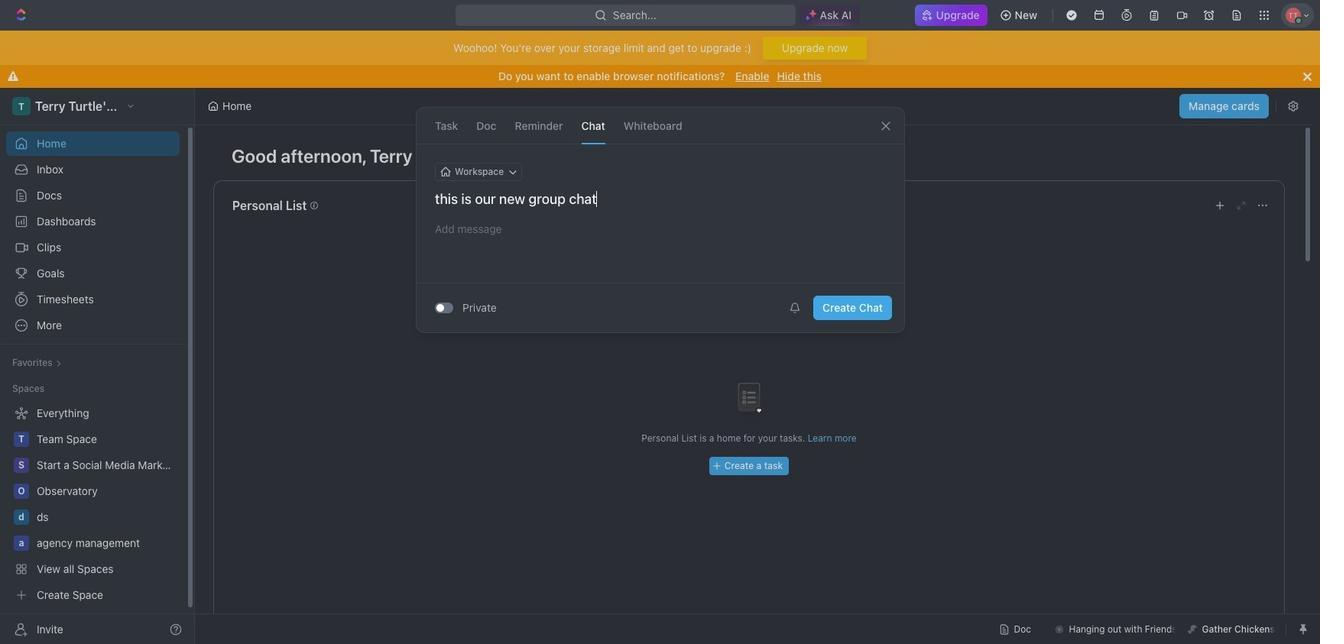 Task type: vqa. For each thing, say whether or not it's contained in the screenshot.
task name text box
no



Task type: locate. For each thing, give the bounding box(es) containing it.
tree
[[6, 401, 180, 608]]

drumstick bite image
[[1189, 625, 1198, 634]]

Name this Chat... field
[[416, 190, 904, 209]]

dialog
[[416, 107, 905, 333]]



Task type: describe. For each thing, give the bounding box(es) containing it.
sidebar navigation
[[0, 88, 195, 645]]

tree inside sidebar navigation
[[6, 401, 180, 608]]



